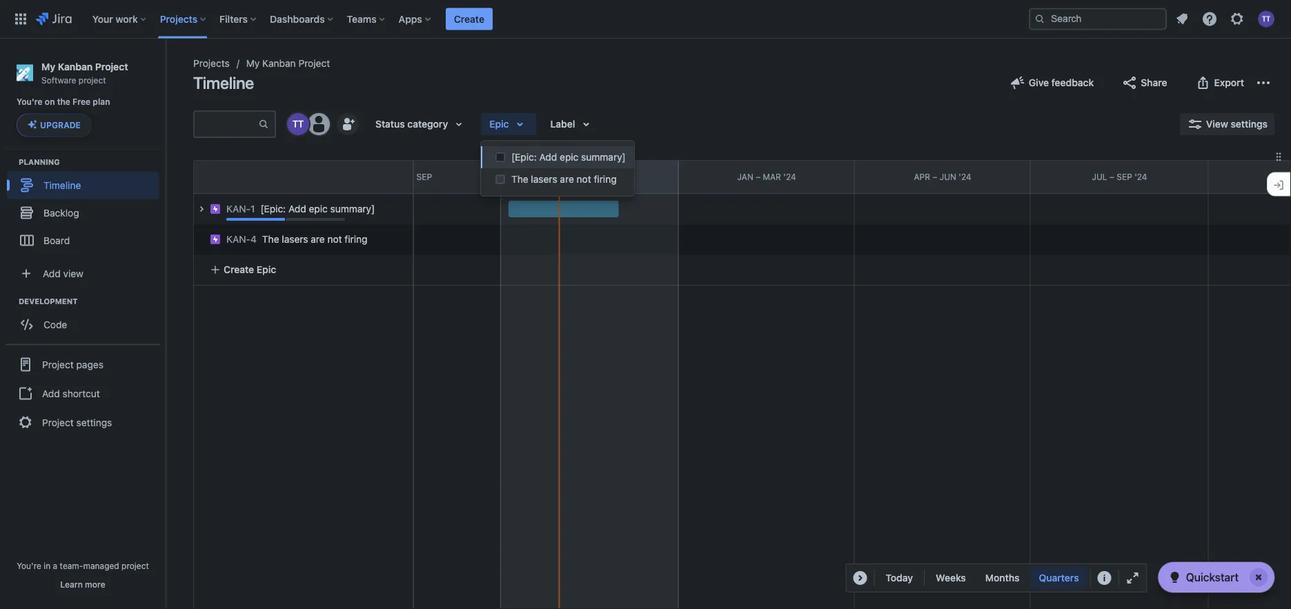 Task type: describe. For each thing, give the bounding box(es) containing it.
0 vertical spatial lasers
[[531, 174, 557, 185]]

summary] inside row group
[[330, 203, 375, 215]]

primary element
[[8, 0, 1029, 38]]

enter full screen image
[[1124, 570, 1141, 587]]

epic button
[[481, 113, 536, 135]]

0 vertical spatial not
[[577, 174, 591, 185]]

sidebar navigation image
[[150, 55, 181, 83]]

project pages link
[[6, 349, 160, 380]]

project inside "my kanban project software project"
[[95, 61, 128, 72]]

oct for oct – dec
[[568, 172, 585, 182]]

pages
[[76, 359, 103, 370]]

oct – dec
[[568, 172, 612, 182]]

plan
[[93, 97, 110, 107]]

software
[[41, 75, 76, 85]]

search image
[[1034, 13, 1045, 24]]

not inside row group
[[327, 234, 342, 245]]

your work button
[[88, 8, 152, 30]]

oct –
[[1268, 172, 1291, 182]]

jan – mar '24
[[737, 172, 796, 182]]

backlog
[[43, 207, 79, 218]]

in
[[44, 561, 51, 571]]

oct for oct –
[[1268, 172, 1285, 182]]

you're for you're in a team-managed project
[[17, 561, 41, 571]]

my for my kanban project
[[246, 58, 260, 69]]

kan-1 [epic: add epic summary]
[[226, 203, 375, 215]]

view settings button
[[1180, 113, 1274, 135]]

status category button
[[367, 113, 476, 135]]

share button
[[1113, 72, 1175, 94]]

on
[[45, 97, 55, 107]]

category
[[407, 118, 448, 130]]

learn more
[[60, 580, 105, 589]]

today button
[[877, 567, 921, 589]]

dashboards
[[270, 13, 325, 24]]

Search timeline text field
[[195, 112, 258, 137]]

0 vertical spatial summary]
[[581, 151, 626, 163]]

create button
[[446, 8, 493, 30]]

settings image
[[1229, 11, 1245, 27]]

epic inside row group
[[309, 203, 328, 215]]

– for jan – mar '24
[[756, 172, 761, 182]]

export
[[1214, 77, 1244, 88]]

0 vertical spatial are
[[560, 174, 574, 185]]

1 horizontal spatial timeline
[[193, 73, 254, 92]]

epic image for kan-1 [epic: add epic summary]
[[210, 204, 221, 215]]

jul for jul – sep '24
[[1092, 172, 1107, 182]]

create epic button
[[201, 257, 404, 282]]

notifications image
[[1174, 11, 1190, 27]]

add up the lasers are not firing
[[539, 151, 557, 163]]

– for jul – sep
[[409, 172, 414, 182]]

team-
[[60, 561, 83, 571]]

view settings
[[1206, 118, 1268, 130]]

group containing project pages
[[6, 344, 160, 442]]

project down add shortcut
[[42, 417, 74, 428]]

upgrade
[[40, 120, 81, 130]]

1 horizontal spatial project
[[121, 561, 149, 571]]

timeline link
[[7, 171, 159, 199]]

row containing kan-4
[[186, 221, 413, 255]]

kan-4 link
[[226, 233, 257, 246]]

share image
[[1121, 75, 1138, 91]]

apr – jun '24
[[914, 172, 971, 182]]

weeks button
[[927, 567, 974, 589]]

my kanban project software project
[[41, 61, 128, 85]]

sep for jul – sep
[[417, 172, 432, 182]]

jun
[[940, 172, 956, 182]]

jul – sep '24
[[1092, 172, 1147, 182]]

code link
[[7, 311, 159, 338]]

months
[[985, 572, 1019, 584]]

view
[[1206, 118, 1228, 130]]

apps button
[[394, 8, 436, 30]]

[epic: inside row group
[[260, 203, 286, 215]]

give feedback button
[[1001, 72, 1102, 94]]

feedback
[[1051, 77, 1094, 88]]

column header inside timeline grid
[[147, 161, 323, 193]]

firing inside row group
[[345, 234, 367, 245]]

1
[[251, 203, 255, 215]]

add view button
[[8, 260, 157, 287]]

kan-1 link
[[226, 202, 255, 216]]

label button
[[542, 113, 603, 135]]

dec
[[595, 172, 612, 182]]

planning group
[[7, 156, 165, 258]]

appswitcher icon image
[[12, 11, 29, 27]]

my for my kanban project software project
[[41, 61, 55, 72]]

your work
[[92, 13, 138, 24]]

quarters
[[1039, 572, 1079, 584]]

jan
[[737, 172, 753, 182]]

create for create
[[454, 13, 484, 24]]

you're on the free plan
[[17, 97, 110, 107]]

learn
[[60, 580, 83, 589]]

4
[[251, 234, 257, 245]]

– for oct –
[[1288, 172, 1291, 182]]

planning image
[[2, 153, 19, 170]]

'24 for jan – mar '24
[[783, 172, 796, 182]]

planning
[[19, 157, 60, 166]]

create for create epic
[[224, 264, 254, 275]]

free
[[73, 97, 90, 107]]

– for jul – sep '24
[[1110, 172, 1114, 182]]

my kanban project link
[[246, 55, 330, 72]]

learn more button
[[60, 579, 105, 590]]

backlog link
[[7, 199, 159, 227]]

board
[[43, 235, 70, 246]]

epic inside popup button
[[489, 118, 509, 130]]

development
[[19, 297, 78, 306]]

development group
[[7, 296, 165, 342]]

banner containing your work
[[0, 0, 1291, 39]]

apr
[[914, 172, 930, 182]]

projects for projects dropdown button
[[160, 13, 197, 24]]

– for oct – dec
[[588, 172, 592, 182]]

settings for project settings
[[76, 417, 112, 428]]

kan-4 the lasers are not firing
[[226, 234, 367, 245]]

code
[[43, 319, 67, 330]]

export button
[[1186, 72, 1252, 94]]



Task type: vqa. For each thing, say whether or not it's contained in the screenshot.
COMMENTS on the left bottom
no



Task type: locate. For each thing, give the bounding box(es) containing it.
1 horizontal spatial settings
[[1231, 118, 1268, 130]]

1 vertical spatial timeline
[[43, 179, 81, 191]]

epic
[[560, 151, 578, 163], [309, 203, 328, 215]]

1 vertical spatial not
[[327, 234, 342, 245]]

kan- for 1
[[226, 203, 251, 215]]

filters button
[[215, 8, 262, 30]]

add shortcut
[[42, 388, 100, 399]]

settings for view settings
[[1231, 118, 1268, 130]]

check image
[[1167, 569, 1183, 586]]

1 vertical spatial firing
[[345, 234, 367, 245]]

add
[[539, 151, 557, 163], [288, 203, 306, 215], [43, 268, 61, 279], [42, 388, 60, 399]]

0 horizontal spatial are
[[311, 234, 325, 245]]

project down dashboards dropdown button
[[298, 58, 330, 69]]

0 horizontal spatial '24
[[783, 172, 796, 182]]

1 vertical spatial epic image
[[210, 234, 221, 245]]

kanban for my kanban project
[[262, 58, 296, 69]]

legend image
[[1096, 570, 1113, 587]]

1 vertical spatial the
[[262, 234, 279, 245]]

0 horizontal spatial my
[[41, 61, 55, 72]]

my right projects link
[[246, 58, 260, 69]]

1 horizontal spatial kanban
[[262, 58, 296, 69]]

1 vertical spatial project
[[121, 561, 149, 571]]

timeline grid
[[147, 160, 1291, 609]]

firing down [epic: add epic summary]
[[594, 174, 617, 185]]

0 horizontal spatial epic
[[257, 264, 276, 275]]

my up software
[[41, 61, 55, 72]]

project inside "my kanban project software project"
[[79, 75, 106, 85]]

6 – from the left
[[1288, 172, 1291, 182]]

today
[[886, 572, 913, 584]]

jira image
[[36, 11, 72, 27], [36, 11, 72, 27]]

1 horizontal spatial [epic:
[[511, 151, 537, 163]]

epic up kan-4 the lasers are not firing
[[309, 203, 328, 215]]

2 sep from the left
[[1117, 172, 1132, 182]]

0 vertical spatial kan-
[[226, 203, 251, 215]]

kanban up software
[[58, 61, 93, 72]]

project up add shortcut
[[42, 359, 74, 370]]

0 vertical spatial project
[[79, 75, 106, 85]]

0 vertical spatial timeline
[[193, 73, 254, 92]]

'24 for apr – jun '24
[[959, 172, 971, 182]]

mar
[[763, 172, 781, 182]]

project settings
[[42, 417, 112, 428]]

epic down 4
[[257, 264, 276, 275]]

kan- down kan-1 link
[[226, 234, 251, 245]]

0 horizontal spatial lasers
[[282, 234, 308, 245]]

show child issues image
[[193, 201, 210, 217]]

not
[[577, 174, 591, 185], [327, 234, 342, 245]]

2 jul from the left
[[1092, 172, 1107, 182]]

0 vertical spatial epic
[[560, 151, 578, 163]]

1 vertical spatial epic
[[257, 264, 276, 275]]

2 kan- from the top
[[226, 234, 251, 245]]

1 vertical spatial create
[[224, 264, 254, 275]]

settings inside project settings link
[[76, 417, 112, 428]]

status category
[[375, 118, 448, 130]]

'24 for jul – sep '24
[[1134, 172, 1147, 182]]

project up plan
[[95, 61, 128, 72]]

1 vertical spatial are
[[311, 234, 325, 245]]

[epic: right 1
[[260, 203, 286, 215]]

add inside add view popup button
[[43, 268, 61, 279]]

settings right 'view'
[[1231, 118, 1268, 130]]

1 horizontal spatial sep
[[1117, 172, 1132, 182]]

0 horizontal spatial settings
[[76, 417, 112, 428]]

0 horizontal spatial project
[[79, 75, 106, 85]]

lasers inside row group
[[282, 234, 308, 245]]

1 vertical spatial [epic:
[[260, 203, 286, 215]]

1 horizontal spatial jul
[[1092, 172, 1107, 182]]

dashboards button
[[266, 8, 339, 30]]

are down [epic: add epic summary]
[[560, 174, 574, 185]]

1 jul from the left
[[392, 172, 407, 182]]

not left dec
[[577, 174, 591, 185]]

1 sep from the left
[[417, 172, 432, 182]]

1 vertical spatial you're
[[17, 561, 41, 571]]

kanban
[[262, 58, 296, 69], [58, 61, 93, 72]]

1 you're from the top
[[17, 97, 43, 107]]

1 horizontal spatial summary]
[[581, 151, 626, 163]]

1 vertical spatial lasers
[[282, 234, 308, 245]]

0 horizontal spatial the
[[262, 234, 279, 245]]

the down [epic: add epic summary]
[[511, 174, 528, 185]]

banner
[[0, 0, 1291, 39]]

add up kan-4 the lasers are not firing
[[288, 203, 306, 215]]

you're left on
[[17, 97, 43, 107]]

column header
[[147, 161, 323, 193]]

create inside button
[[224, 264, 254, 275]]

1 – from the left
[[409, 172, 414, 182]]

0 vertical spatial the
[[511, 174, 528, 185]]

months button
[[977, 567, 1028, 589]]

weeks
[[936, 572, 966, 584]]

0 vertical spatial epic image
[[210, 204, 221, 215]]

you're for you're on the free plan
[[17, 97, 43, 107]]

1 horizontal spatial epic
[[489, 118, 509, 130]]

create right the apps dropdown button on the left of the page
[[454, 13, 484, 24]]

timeline inside planning group
[[43, 179, 81, 191]]

0 vertical spatial [epic:
[[511, 151, 537, 163]]

projects inside dropdown button
[[160, 13, 197, 24]]

my inside "my kanban project software project"
[[41, 61, 55, 72]]

filters
[[220, 13, 248, 24]]

jul – sep
[[392, 172, 432, 182]]

your profile and settings image
[[1258, 11, 1274, 27]]

project up plan
[[79, 75, 106, 85]]

add inside add shortcut button
[[42, 388, 60, 399]]

0 horizontal spatial oct
[[568, 172, 585, 182]]

kanban down dashboards
[[262, 58, 296, 69]]

1 epic image from the top
[[210, 204, 221, 215]]

0 horizontal spatial kanban
[[58, 61, 93, 72]]

settings down add shortcut button
[[76, 417, 112, 428]]

quarters button
[[1031, 567, 1087, 589]]

a
[[53, 561, 57, 571]]

0 horizontal spatial sep
[[417, 172, 432, 182]]

project right managed in the left of the page
[[121, 561, 149, 571]]

summary] up dec
[[581, 151, 626, 163]]

project
[[298, 58, 330, 69], [95, 61, 128, 72], [42, 359, 74, 370], [42, 417, 74, 428]]

give feedback
[[1029, 77, 1094, 88]]

row group
[[193, 160, 413, 194], [186, 194, 413, 285]]

create epic
[[224, 264, 276, 275]]

the
[[511, 174, 528, 185], [262, 234, 279, 245]]

0 horizontal spatial timeline
[[43, 179, 81, 191]]

shortcut
[[62, 388, 100, 399]]

1 vertical spatial epic
[[309, 203, 328, 215]]

0 vertical spatial epic
[[489, 118, 509, 130]]

1 kan- from the top
[[226, 203, 251, 215]]

add view
[[43, 268, 83, 279]]

Search field
[[1029, 8, 1167, 30]]

projects up sidebar navigation icon
[[160, 13, 197, 24]]

add shortcut button
[[6, 380, 160, 407]]

timeline down projects link
[[193, 73, 254, 92]]

0 horizontal spatial not
[[327, 234, 342, 245]]

0 horizontal spatial jul
[[392, 172, 407, 182]]

you're
[[17, 97, 43, 107], [17, 561, 41, 571]]

epic
[[489, 118, 509, 130], [257, 264, 276, 275]]

2 you're from the top
[[17, 561, 41, 571]]

2 oct from the left
[[1268, 172, 1285, 182]]

cell containing kan-1
[[193, 194, 413, 224]]

you're in a team-managed project
[[17, 561, 149, 571]]

settings inside view settings dropdown button
[[1231, 118, 1268, 130]]

the right 4
[[262, 234, 279, 245]]

your
[[92, 13, 113, 24]]

apps
[[399, 13, 422, 24]]

project settings link
[[6, 407, 160, 438]]

epic inside button
[[257, 264, 276, 275]]

0 vertical spatial firing
[[594, 174, 617, 185]]

0 horizontal spatial epic
[[309, 203, 328, 215]]

2 horizontal spatial '24
[[1134, 172, 1147, 182]]

jul
[[392, 172, 407, 182], [1092, 172, 1107, 182]]

create inside button
[[454, 13, 484, 24]]

1 vertical spatial kan-
[[226, 234, 251, 245]]

not up the create epic button
[[327, 234, 342, 245]]

lasers down [epic: add epic summary]
[[531, 174, 557, 185]]

2 – from the left
[[588, 172, 592, 182]]

epic image for kan-4 the lasers are not firing
[[210, 234, 221, 245]]

row
[[194, 161, 413, 194], [186, 221, 413, 255]]

share
[[1141, 77, 1167, 88]]

1 vertical spatial summary]
[[330, 203, 375, 215]]

summary]
[[581, 151, 626, 163], [330, 203, 375, 215]]

quickstart
[[1186, 571, 1239, 584]]

teams
[[347, 13, 377, 24]]

1 horizontal spatial not
[[577, 174, 591, 185]]

epic image left kan-4 link
[[210, 234, 221, 245]]

0 vertical spatial projects
[[160, 13, 197, 24]]

label
[[550, 118, 575, 130]]

row down kan-1 [epic: add epic summary]
[[186, 221, 413, 255]]

the inside row group
[[262, 234, 279, 245]]

development image
[[2, 293, 19, 309]]

kanban for my kanban project software project
[[58, 61, 93, 72]]

timeline up 'backlog'
[[43, 179, 81, 191]]

add people image
[[339, 116, 356, 132]]

are inside row group
[[311, 234, 325, 245]]

lasers down kan-1 [epic: add epic summary]
[[282, 234, 308, 245]]

view
[[63, 268, 83, 279]]

unassigned image
[[308, 113, 330, 135]]

0 vertical spatial settings
[[1231, 118, 1268, 130]]

1 horizontal spatial '24
[[959, 172, 971, 182]]

add inside row group
[[288, 203, 306, 215]]

'24
[[783, 172, 796, 182], [959, 172, 971, 182], [1134, 172, 1147, 182]]

3 '24 from the left
[[1134, 172, 1147, 182]]

view settings image
[[1187, 116, 1203, 132]]

2 '24 from the left
[[959, 172, 971, 182]]

projects button
[[156, 8, 211, 30]]

1 horizontal spatial create
[[454, 13, 484, 24]]

more
[[85, 580, 105, 589]]

are up the create epic button
[[311, 234, 325, 245]]

–
[[409, 172, 414, 182], [588, 172, 592, 182], [756, 172, 761, 182], [932, 172, 937, 182], [1110, 172, 1114, 182], [1288, 172, 1291, 182]]

board link
[[7, 227, 159, 254]]

managed
[[83, 561, 119, 571]]

– for apr – jun '24
[[932, 172, 937, 182]]

teams button
[[343, 8, 390, 30]]

1 oct from the left
[[568, 172, 585, 182]]

epic image inside 'cell'
[[210, 204, 221, 215]]

create
[[454, 13, 484, 24], [224, 264, 254, 275]]

kanban inside "my kanban project software project"
[[58, 61, 93, 72]]

kan- up kan-4 link
[[226, 203, 251, 215]]

0 vertical spatial row
[[194, 161, 413, 194]]

1 horizontal spatial oct
[[1268, 172, 1285, 182]]

projects link
[[193, 55, 230, 72]]

0 horizontal spatial [epic:
[[260, 203, 286, 215]]

the lasers are not firing
[[511, 174, 617, 185]]

give
[[1029, 77, 1049, 88]]

5 – from the left
[[1110, 172, 1114, 182]]

1 horizontal spatial the
[[511, 174, 528, 185]]

dismiss quickstart image
[[1248, 566, 1270, 589]]

quickstart button
[[1158, 562, 1274, 593]]

1 horizontal spatial my
[[246, 58, 260, 69]]

my
[[246, 58, 260, 69], [41, 61, 55, 72]]

epic up the lasers are not firing
[[560, 151, 578, 163]]

1 horizontal spatial firing
[[594, 174, 617, 185]]

0 vertical spatial create
[[454, 13, 484, 24]]

kan- for 4
[[226, 234, 251, 245]]

projects
[[160, 13, 197, 24], [193, 58, 230, 69]]

the
[[57, 97, 70, 107]]

you're left in at the bottom left
[[17, 561, 41, 571]]

group
[[6, 344, 160, 442]]

firing up the create epic button
[[345, 234, 367, 245]]

add left shortcut
[[42, 388, 60, 399]]

terry turtle image
[[287, 113, 309, 135]]

[epic: add epic summary]
[[511, 151, 626, 163]]

project pages
[[42, 359, 103, 370]]

projects for projects link
[[193, 58, 230, 69]]

jul for jul – sep
[[392, 172, 407, 182]]

1 vertical spatial row
[[186, 221, 413, 255]]

0 horizontal spatial firing
[[345, 234, 367, 245]]

create down kan-4 link
[[224, 264, 254, 275]]

project
[[79, 75, 106, 85], [121, 561, 149, 571]]

export icon image
[[1195, 75, 1211, 91]]

work
[[116, 13, 138, 24]]

my kanban project
[[246, 58, 330, 69]]

1 horizontal spatial epic
[[560, 151, 578, 163]]

row group containing kan-1
[[186, 194, 413, 285]]

0 vertical spatial you're
[[17, 97, 43, 107]]

sep
[[417, 172, 432, 182], [1117, 172, 1132, 182]]

2 epic image from the top
[[210, 234, 221, 245]]

firing
[[594, 174, 617, 185], [345, 234, 367, 245]]

epic left label
[[489, 118, 509, 130]]

sep for jul – sep '24
[[1117, 172, 1132, 182]]

kan-
[[226, 203, 251, 215], [226, 234, 251, 245]]

help image
[[1201, 11, 1218, 27]]

0 horizontal spatial summary]
[[330, 203, 375, 215]]

epic image left kan-1 link
[[210, 204, 221, 215]]

4 – from the left
[[932, 172, 937, 182]]

1 '24 from the left
[[783, 172, 796, 182]]

3 – from the left
[[756, 172, 761, 182]]

add left the view
[[43, 268, 61, 279]]

0 horizontal spatial create
[[224, 264, 254, 275]]

upgrade button
[[17, 114, 91, 136]]

row up kan-1 [epic: add epic summary]
[[194, 161, 413, 194]]

1 horizontal spatial are
[[560, 174, 574, 185]]

projects right sidebar navigation icon
[[193, 58, 230, 69]]

summary] up kan-4 the lasers are not firing
[[330, 203, 375, 215]]

1 horizontal spatial lasers
[[531, 174, 557, 185]]

1 vertical spatial projects
[[193, 58, 230, 69]]

[epic: down epic popup button
[[511, 151, 537, 163]]

epic image inside row
[[210, 234, 221, 245]]

cell inside row group
[[193, 194, 413, 224]]

epic image
[[210, 204, 221, 215], [210, 234, 221, 245]]

1 vertical spatial settings
[[76, 417, 112, 428]]

cell
[[193, 194, 413, 224]]



